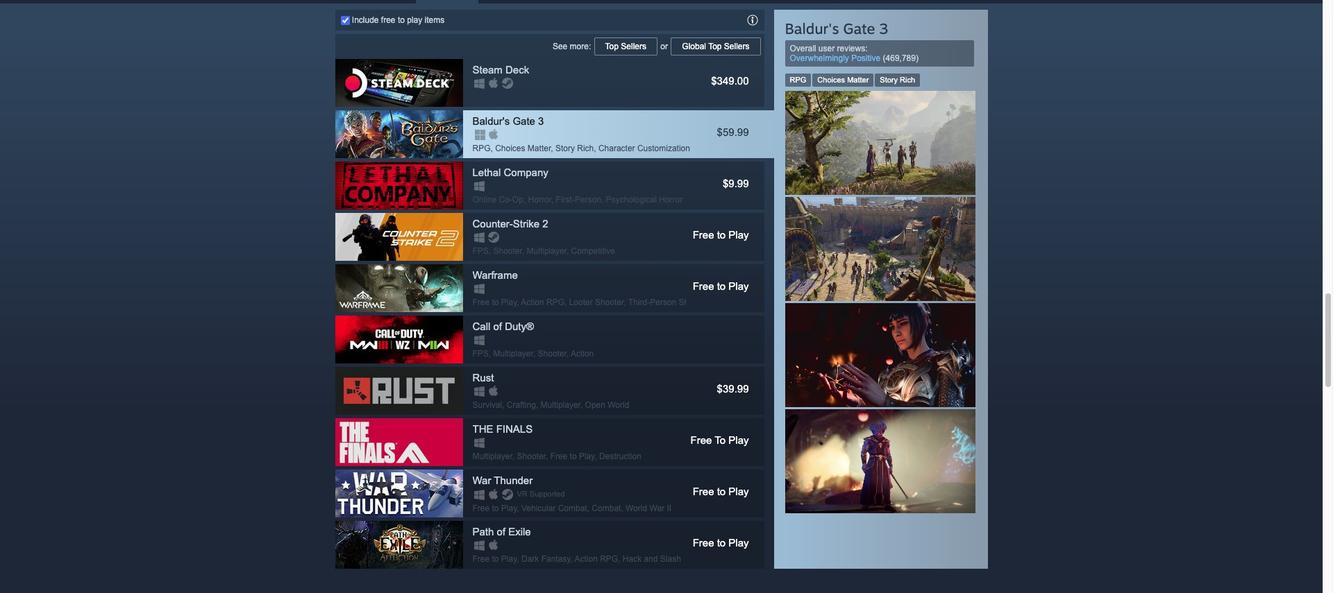 Task type: locate. For each thing, give the bounding box(es) containing it.
story
[[880, 75, 898, 84], [555, 144, 575, 153]]

0 vertical spatial baldur's
[[785, 19, 839, 37]]

action
[[521, 298, 544, 307], [571, 349, 594, 359], [575, 555, 598, 564]]

top right the global
[[708, 41, 722, 51]]

counter-strike 2
[[473, 218, 548, 230]]

gate up reviews:
[[843, 19, 875, 37]]

0 vertical spatial 3
[[879, 19, 888, 37]]

combat
[[558, 504, 587, 514], [592, 504, 621, 514]]

3 for baldur's gate 3 overall user reviews: overwhelmingly positive (469,789)
[[879, 19, 888, 37]]

rich down the (469,789) at the top
[[900, 75, 915, 84]]

action right the fantasy
[[575, 555, 598, 564]]

finals
[[496, 423, 533, 435]]

3 up rpg , choices matter , story rich , character customization
[[538, 115, 544, 127]]

1 horizontal spatial sellers
[[724, 41, 750, 51]]

1 vertical spatial action
[[571, 349, 594, 359]]

fps
[[473, 246, 489, 256], [473, 349, 489, 359]]

action up 'duty®'
[[521, 298, 544, 307]]

combat down destruction
[[592, 504, 621, 514]]

1 horizontal spatial war
[[650, 504, 665, 514]]

call
[[473, 321, 491, 332]]

free
[[693, 229, 714, 241], [693, 280, 714, 292], [473, 298, 490, 307], [691, 434, 712, 446], [550, 452, 568, 462], [693, 486, 714, 498], [473, 504, 490, 514], [693, 537, 714, 549], [473, 555, 490, 564]]

2 top from the left
[[708, 41, 722, 51]]

rich left character
[[577, 144, 594, 153]]

path of exile image
[[335, 521, 463, 569]]

gate up "company"
[[513, 115, 535, 127]]

$9.99
[[723, 178, 749, 189]]

1 vertical spatial of
[[497, 526, 506, 538]]

0 horizontal spatial top
[[605, 41, 619, 51]]

1 vertical spatial world
[[626, 504, 647, 514]]

0 horizontal spatial combat
[[558, 504, 587, 514]]

0 horizontal spatial 3
[[538, 115, 544, 127]]

1 horizontal spatial top
[[708, 41, 722, 51]]

rpg left the looter
[[547, 298, 565, 307]]

warframe image
[[335, 264, 463, 312]]

baldur's for baldur's gate 3 overall user reviews: overwhelmingly positive (469,789)
[[785, 19, 839, 37]]

items
[[425, 15, 445, 25]]

top
[[605, 41, 619, 51], [708, 41, 722, 51]]

play
[[407, 15, 422, 25]]

sellers
[[621, 41, 647, 51], [724, 41, 750, 51]]

of for duty®
[[493, 321, 502, 332]]

online
[[473, 195, 497, 205]]

1 vertical spatial person
[[650, 298, 677, 307]]

fps up warframe
[[473, 246, 489, 256]]

fps for fps , multiplayer , shooter , action
[[473, 349, 489, 359]]

competitive
[[571, 246, 615, 256]]

story down the (469,789) at the top
[[880, 75, 898, 84]]

person
[[575, 195, 601, 205], [650, 298, 677, 307]]

1 vertical spatial rich
[[577, 144, 594, 153]]

0 horizontal spatial horror
[[528, 195, 551, 205]]

baldur's inside baldur's gate 3 overall user reviews: overwhelmingly positive (469,789)
[[785, 19, 839, 37]]

steam deck
[[473, 64, 529, 75]]

0 vertical spatial person
[[575, 195, 601, 205]]

free to play for path of exile
[[693, 537, 749, 549]]

customization
[[637, 144, 690, 153]]

world right open
[[608, 400, 629, 410]]

0 horizontal spatial sellers
[[621, 41, 647, 51]]

1 horizontal spatial gate
[[843, 19, 875, 37]]

the finals image
[[335, 419, 463, 466]]

gate for baldur's gate 3
[[513, 115, 535, 127]]

war left thunder
[[473, 475, 491, 487]]

baldur's up overall
[[785, 19, 839, 37]]

1 vertical spatial baldur's
[[473, 115, 510, 127]]

1 vertical spatial 3
[[538, 115, 544, 127]]

of right call
[[493, 321, 502, 332]]

choices matter
[[818, 75, 869, 84]]

0 horizontal spatial war
[[473, 475, 491, 487]]

2 fps from the top
[[473, 349, 489, 359]]

horror right the psychological at the left top of the page
[[659, 195, 683, 205]]

multiplayer up war thunder
[[473, 452, 512, 462]]

sellers left or
[[621, 41, 647, 51]]

0 horizontal spatial story
[[555, 144, 575, 153]]

multiplayer
[[527, 246, 567, 256], [493, 349, 533, 359], [541, 400, 580, 410], [473, 452, 512, 462]]

1 vertical spatial war
[[650, 504, 665, 514]]

shooter right third-
[[679, 298, 708, 307]]

4 free to play from the top
[[693, 537, 749, 549]]

3 up the (469,789) at the top
[[879, 19, 888, 37]]

1 horizontal spatial baldur's
[[785, 19, 839, 37]]

top sellers
[[605, 41, 647, 51]]

free to play
[[693, 229, 749, 241], [693, 280, 749, 292], [693, 486, 749, 498], [693, 537, 749, 549]]

0 horizontal spatial baldur's
[[473, 115, 510, 127]]

and
[[644, 555, 658, 564]]

0 vertical spatial choices
[[818, 75, 845, 84]]

shooter
[[493, 246, 522, 256], [595, 298, 624, 307], [679, 298, 708, 307], [538, 349, 567, 359], [517, 452, 546, 462]]

0 vertical spatial matter
[[847, 75, 869, 84]]

call of duty®
[[473, 321, 534, 332]]

counter-strike 2 image
[[335, 213, 463, 261]]

to
[[398, 15, 405, 25], [717, 229, 726, 241], [717, 280, 726, 292], [492, 298, 499, 307], [570, 452, 577, 462], [717, 486, 726, 498], [492, 504, 499, 514], [717, 537, 726, 549], [492, 555, 499, 564]]

action down the looter
[[571, 349, 594, 359]]

of right path
[[497, 526, 506, 538]]

1 vertical spatial story
[[555, 144, 575, 153]]

gate inside baldur's gate 3 overall user reviews: overwhelmingly positive (469,789)
[[843, 19, 875, 37]]

top right more:
[[605, 41, 619, 51]]

rust image
[[335, 367, 463, 415]]

op
[[512, 195, 524, 205]]

of
[[493, 321, 502, 332], [497, 526, 506, 538]]

character
[[599, 144, 635, 153]]

see
[[553, 41, 568, 51]]

war left ii
[[650, 504, 665, 514]]

3
[[879, 19, 888, 37], [538, 115, 544, 127]]

multiplayer left open
[[541, 400, 580, 410]]

horror right op
[[528, 195, 551, 205]]

0 vertical spatial of
[[493, 321, 502, 332]]

rpg , choices matter , story rich , character customization
[[473, 144, 690, 153]]

2 combat from the left
[[592, 504, 621, 514]]

combat down supported
[[558, 504, 587, 514]]

0 vertical spatial action
[[521, 298, 544, 307]]

1 vertical spatial gate
[[513, 115, 535, 127]]

matter up "company"
[[528, 144, 551, 153]]

user
[[819, 44, 835, 53]]

choices
[[818, 75, 845, 84], [495, 144, 525, 153]]

0 horizontal spatial choices
[[495, 144, 525, 153]]

0 horizontal spatial matter
[[528, 144, 551, 153]]

,
[[491, 144, 493, 153], [551, 144, 553, 153], [594, 144, 596, 153], [524, 195, 526, 205], [551, 195, 554, 205], [601, 195, 604, 205], [489, 246, 491, 256], [522, 246, 524, 256], [567, 246, 569, 256], [517, 298, 519, 307], [565, 298, 567, 307], [624, 298, 626, 307], [489, 349, 491, 359], [533, 349, 536, 359], [567, 349, 569, 359], [502, 400, 505, 410], [536, 400, 538, 410], [580, 400, 583, 410], [512, 452, 515, 462], [546, 452, 548, 462], [595, 452, 597, 462], [517, 504, 519, 514], [587, 504, 590, 514], [621, 504, 623, 514], [517, 555, 519, 564], [570, 555, 573, 564], [618, 555, 620, 564]]

0 vertical spatial rich
[[900, 75, 915, 84]]

2 sellers from the left
[[724, 41, 750, 51]]

free
[[381, 15, 396, 25]]

company
[[504, 166, 548, 178]]

rpg
[[790, 75, 806, 84], [473, 144, 491, 153], [547, 298, 565, 307], [600, 555, 618, 564]]

1 vertical spatial matter
[[528, 144, 551, 153]]

3 inside baldur's gate 3 overall user reviews: overwhelmingly positive (469,789)
[[879, 19, 888, 37]]

matter down positive
[[847, 75, 869, 84]]

1 fps from the top
[[473, 246, 489, 256]]

1 vertical spatial fps
[[473, 349, 489, 359]]

(469,789)
[[883, 53, 919, 63]]

global top sellers link
[[670, 37, 761, 56]]

war
[[473, 475, 491, 487], [650, 504, 665, 514]]

play
[[729, 229, 749, 241], [729, 280, 749, 292], [501, 298, 517, 307], [729, 434, 749, 446], [579, 452, 595, 462], [729, 486, 749, 498], [501, 504, 517, 514], [729, 537, 749, 549], [501, 555, 517, 564]]

1 free to play from the top
[[693, 229, 749, 241]]

1 horizontal spatial 3
[[879, 19, 888, 37]]

steam
[[473, 64, 503, 75]]

rpg left hack
[[600, 555, 618, 564]]

baldur's gate 3
[[473, 115, 544, 127]]

baldur's down steam
[[473, 115, 510, 127]]

story up first-
[[555, 144, 575, 153]]

baldur's
[[785, 19, 839, 37], [473, 115, 510, 127]]

matter
[[847, 75, 869, 84], [528, 144, 551, 153]]

baldur's gate 3 overall user reviews: overwhelmingly positive (469,789)
[[785, 19, 919, 63]]

fps up 'rust'
[[473, 349, 489, 359]]

world left ii
[[626, 504, 647, 514]]

0 vertical spatial gate
[[843, 19, 875, 37]]

play inside vr supported free to play , vehicular combat , combat , world war ii
[[501, 504, 517, 514]]

horror
[[528, 195, 551, 205], [659, 195, 683, 205]]

fps , shooter , multiplayer , competitive
[[473, 246, 615, 256]]

None checkbox
[[341, 16, 350, 25]]

1 horizontal spatial horror
[[659, 195, 683, 205]]

choices up lethal company
[[495, 144, 525, 153]]

3 free to play from the top
[[693, 486, 749, 498]]

slash
[[660, 555, 681, 564]]

1 horizontal spatial combat
[[592, 504, 621, 514]]

2 vertical spatial action
[[575, 555, 598, 564]]

looter
[[569, 298, 593, 307]]

choices down overwhelmingly
[[818, 75, 845, 84]]

sellers up $349.00
[[724, 41, 750, 51]]

third-
[[628, 298, 650, 307]]

1 horizontal spatial story
[[880, 75, 898, 84]]

1 horizontal spatial choices
[[818, 75, 845, 84]]

first-
[[556, 195, 575, 205]]

0 vertical spatial fps
[[473, 246, 489, 256]]

multiplayer down 2
[[527, 246, 567, 256]]

2 free to play from the top
[[693, 280, 749, 292]]

0 horizontal spatial gate
[[513, 115, 535, 127]]

2
[[543, 218, 548, 230]]



Task type: describe. For each thing, give the bounding box(es) containing it.
positive
[[852, 53, 881, 63]]

1 horizontal spatial matter
[[847, 75, 869, 84]]

0 vertical spatial world
[[608, 400, 629, 410]]

choices matter link
[[813, 73, 874, 87]]

path of exile
[[473, 526, 531, 538]]

free to play for warframe
[[693, 280, 749, 292]]

rpg down overwhelmingly
[[790, 75, 806, 84]]

survival
[[473, 400, 502, 410]]

to inside vr supported free to play , vehicular combat , combat , world war ii
[[492, 504, 499, 514]]

include
[[352, 15, 379, 25]]

global top sellers
[[682, 41, 750, 51]]

rpg up lethal
[[473, 144, 491, 153]]

crafting
[[507, 400, 536, 410]]

multiplayer down 'duty®'
[[493, 349, 533, 359]]

fps for fps , shooter , multiplayer , competitive
[[473, 246, 489, 256]]

call of duty® image
[[335, 316, 463, 364]]

reviews:
[[837, 44, 868, 53]]

war inside vr supported free to play , vehicular combat , combat , world war ii
[[650, 504, 665, 514]]

steam deck image
[[335, 59, 463, 107]]

lethal
[[473, 166, 501, 178]]

1 horror from the left
[[528, 195, 551, 205]]

1 top from the left
[[605, 41, 619, 51]]

vr supported free to play , vehicular combat , combat , world war ii
[[473, 490, 672, 514]]

of for exile
[[497, 526, 506, 538]]

destruction
[[599, 452, 641, 462]]

$349.00
[[711, 75, 749, 87]]

strike
[[513, 218, 540, 230]]

shooter up thunder
[[517, 452, 546, 462]]

1 sellers from the left
[[621, 41, 647, 51]]

0 vertical spatial war
[[473, 475, 491, 487]]

psychological
[[606, 195, 657, 205]]

hack
[[623, 555, 642, 564]]

$59.99
[[717, 126, 749, 138]]

duty®
[[505, 321, 534, 332]]

2 horror from the left
[[659, 195, 683, 205]]

dark
[[522, 555, 539, 564]]

gate for baldur's gate 3 overall user reviews: overwhelmingly positive (469,789)
[[843, 19, 875, 37]]

0 vertical spatial story
[[880, 75, 898, 84]]

overwhelmingly
[[790, 53, 849, 63]]

shooter up survival , crafting , multiplayer , open world
[[538, 349, 567, 359]]

free to play , action rpg , looter shooter , third-person shooter
[[473, 298, 708, 307]]

exile
[[508, 526, 531, 538]]

story rich
[[880, 75, 915, 84]]

global
[[682, 41, 706, 51]]

open
[[585, 400, 606, 410]]

rust
[[473, 372, 494, 384]]

ii
[[667, 504, 672, 514]]

fantasy
[[541, 555, 570, 564]]

free to play for counter-strike 2
[[693, 229, 749, 241]]

top sellers link
[[593, 37, 658, 56]]

rpg link
[[785, 73, 811, 87]]

counter-
[[473, 218, 513, 230]]

survival , crafting , multiplayer , open world
[[473, 400, 629, 410]]

multiplayer , shooter , free to play , destruction
[[473, 452, 641, 462]]

vehicular
[[522, 504, 556, 514]]

free inside vr supported free to play , vehicular combat , combat , world war ii
[[473, 504, 490, 514]]

war thunder image
[[335, 470, 463, 518]]

1 vertical spatial choices
[[495, 144, 525, 153]]

1 horizontal spatial rich
[[900, 75, 915, 84]]

the
[[473, 423, 493, 435]]

co-
[[499, 195, 512, 205]]

war thunder
[[473, 475, 533, 487]]

0 horizontal spatial person
[[575, 195, 601, 205]]

0 horizontal spatial rich
[[577, 144, 594, 153]]

free to play for war thunder
[[693, 486, 749, 498]]

world inside vr supported free to play , vehicular combat , combat , world war ii
[[626, 504, 647, 514]]

shooter right the looter
[[595, 298, 624, 307]]

$39.99
[[717, 383, 749, 395]]

fps , multiplayer , shooter , action
[[473, 349, 594, 359]]

3 for baldur's gate 3
[[538, 115, 544, 127]]

the finals
[[473, 423, 533, 435]]

free to play
[[691, 434, 749, 446]]

1 combat from the left
[[558, 504, 587, 514]]

include free to play items
[[350, 15, 445, 25]]

more:
[[570, 41, 591, 51]]

path
[[473, 526, 494, 538]]

lethal company
[[473, 166, 548, 178]]

or
[[658, 41, 670, 51]]

story rich link
[[875, 73, 920, 87]]

overall
[[790, 44, 816, 53]]

baldur's gate 3 image
[[335, 110, 463, 158]]

see more:
[[553, 41, 593, 51]]

vr
[[517, 490, 528, 498]]

warframe
[[473, 269, 518, 281]]

shooter up warframe
[[493, 246, 522, 256]]

baldur's for baldur's gate 3
[[473, 115, 510, 127]]

online co-op , horror , first-person , psychological horror
[[473, 195, 683, 205]]

thunder
[[494, 475, 533, 487]]

to
[[715, 434, 726, 446]]

free to play , dark fantasy , action rpg , hack and slash
[[473, 555, 681, 564]]

1 horizontal spatial person
[[650, 298, 677, 307]]

lethal company image
[[335, 162, 463, 209]]

supported
[[530, 490, 565, 498]]

deck
[[506, 64, 529, 75]]



Task type: vqa. For each thing, say whether or not it's contained in the screenshot.
Baldur's Gate 3 Overall user reviews: Overwhelmingly Positive (469,789) Baldur's
yes



